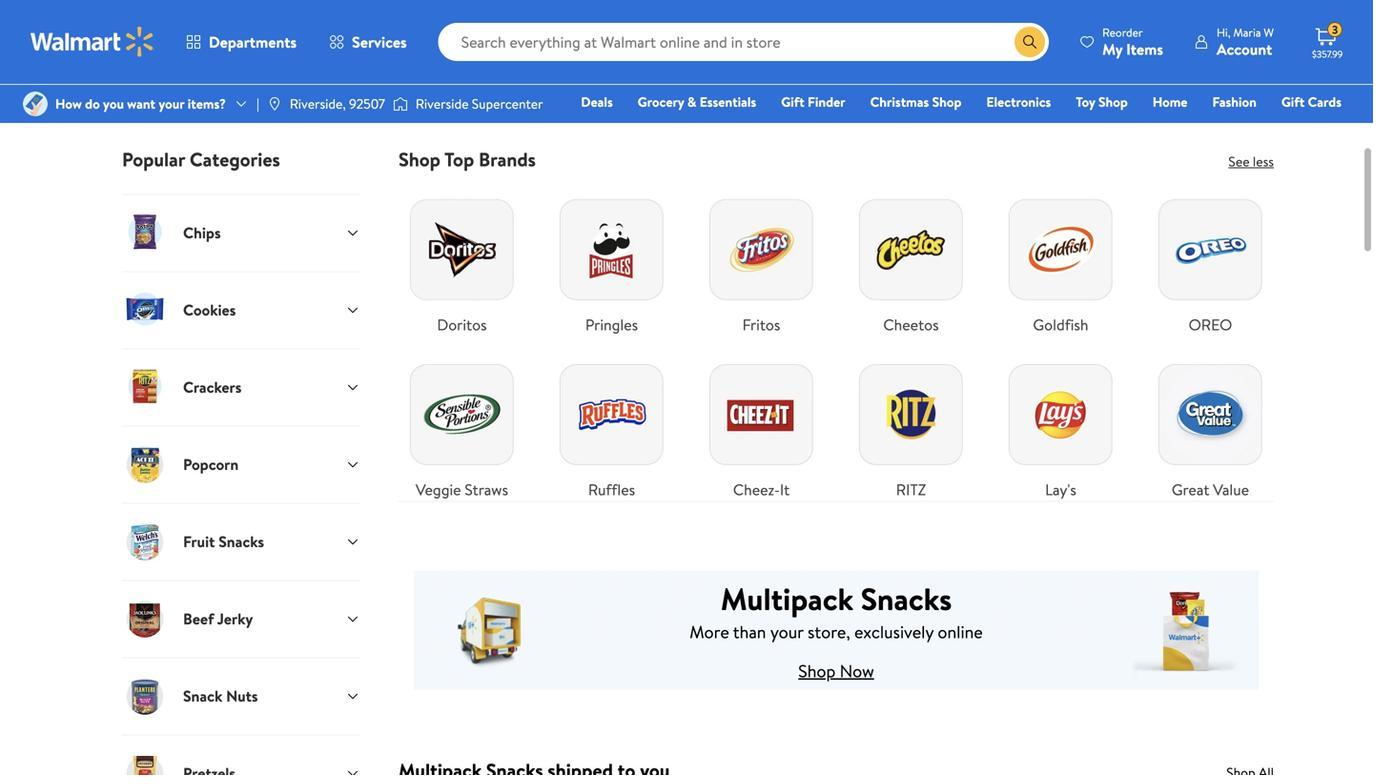 Task type: describe. For each thing, give the bounding box(es) containing it.
do
[[85, 94, 100, 113]]

toy
[[1076, 93, 1096, 111]]

toy shop link
[[1068, 92, 1137, 112]]

snack nuts link
[[299, 0, 476, 101]]

gift finder
[[781, 93, 846, 111]]

fashion
[[1213, 93, 1257, 111]]

gift cards registry
[[1122, 93, 1342, 138]]

gift for cards
[[1282, 93, 1305, 111]]

cheez-it link
[[698, 351, 825, 501]]

pretzels
[[561, 79, 613, 100]]

goldfish
[[1033, 314, 1089, 335]]

items
[[1127, 39, 1164, 60]]

fritos link
[[698, 186, 825, 336]]

popcorn link
[[99, 0, 276, 101]]

popcorn button
[[122, 426, 361, 503]]

deals
[[581, 93, 613, 111]]

one
[[1196, 119, 1225, 138]]

Walmart Site-Wide search field
[[438, 23, 1049, 61]]

riverside
[[416, 94, 469, 113]]

christmas shop link
[[862, 92, 970, 112]]

want
[[127, 94, 155, 113]]

snack nuts for snack nuts 'dropdown button'
[[183, 686, 258, 707]]

health-inspired snacks link
[[898, 0, 1075, 101]]

services button
[[313, 19, 423, 65]]

jerky
[[217, 609, 253, 630]]

my
[[1103, 39, 1123, 60]]

oreo link
[[1147, 186, 1274, 336]]

crackers button
[[122, 349, 361, 426]]

walmart+
[[1285, 119, 1342, 138]]

veggie
[[416, 479, 461, 500]]

home
[[1153, 93, 1188, 111]]

crackers
[[183, 377, 242, 398]]

pringles link
[[548, 186, 675, 336]]

fruit snacks
[[183, 531, 264, 552]]

pringles
[[585, 314, 638, 335]]

walmart image
[[31, 27, 155, 57]]

granola bars
[[745, 79, 829, 100]]

$357.99
[[1312, 48, 1343, 61]]

grocery
[[638, 93, 684, 111]]

less
[[1253, 152, 1274, 171]]

hi, maria w account
[[1217, 24, 1274, 60]]

search icon image
[[1023, 34, 1038, 50]]

beef jerky
[[183, 609, 253, 630]]

shop now
[[799, 660, 874, 684]]

top
[[445, 146, 474, 173]]

reorder my items
[[1103, 24, 1164, 60]]

see
[[1229, 152, 1250, 171]]

oreo
[[1189, 314, 1233, 335]]

your for do
[[159, 94, 184, 113]]

your for snacks
[[771, 621, 804, 644]]

fruit snacks button
[[122, 503, 361, 580]]

pretzels link
[[499, 0, 675, 101]]

how
[[55, 94, 82, 113]]

popcorn for popcorn dropdown button
[[183, 454, 239, 475]]

snack for snack nuts 'dropdown button'
[[183, 686, 222, 707]]

fritos
[[743, 314, 781, 335]]

snack nuts for snack nuts link
[[350, 79, 424, 100]]

ritz link
[[848, 351, 975, 501]]

you
[[103, 94, 124, 113]]

shop top brands
[[399, 146, 536, 173]]

registry link
[[1114, 118, 1180, 139]]

cheez-
[[733, 479, 780, 500]]

fashion link
[[1204, 92, 1266, 112]]

beef jerky button
[[122, 580, 361, 658]]

 image for riverside, 92507
[[267, 96, 282, 112]]

great value
[[1172, 479, 1250, 500]]

meat sticks
[[1148, 79, 1224, 100]]

see less
[[1229, 152, 1274, 171]]

one debit link
[[1187, 118, 1269, 139]]

riverside,
[[290, 94, 346, 113]]

departments button
[[170, 19, 313, 65]]

cheetos link
[[848, 186, 975, 336]]

ruffles
[[588, 479, 635, 500]]

snack nuts button
[[122, 658, 361, 735]]

chips button
[[122, 194, 361, 271]]

snacks for multipack
[[861, 578, 952, 621]]

fruit
[[183, 531, 215, 552]]

gift for finder
[[781, 93, 805, 111]]

great value link
[[1147, 351, 1274, 501]]

cookies
[[183, 300, 236, 321]]



Task type: locate. For each thing, give the bounding box(es) containing it.
popcorn inside dropdown button
[[183, 454, 239, 475]]

exclusively
[[855, 621, 934, 644]]

your inside multipack snacks more than your store, exclusively online
[[771, 621, 804, 644]]

 image for how do you want your items?
[[23, 92, 48, 116]]

 image
[[393, 94, 408, 114]]

ruffles link
[[548, 351, 675, 501]]

0 horizontal spatial snack nuts
[[183, 686, 258, 707]]

 image left how
[[23, 92, 48, 116]]

registry
[[1122, 119, 1171, 138]]

departments
[[209, 31, 297, 52]]

inspired
[[961, 79, 1013, 100]]

lay's
[[1045, 479, 1077, 500]]

snack down services popup button
[[350, 79, 389, 100]]

multipack
[[721, 578, 854, 621]]

list containing popcorn
[[88, 0, 1286, 101]]

hi,
[[1217, 24, 1231, 41]]

online
[[938, 621, 983, 644]]

2 vertical spatial snacks
[[861, 578, 952, 621]]

multipack snacks more than your store, exclusively online
[[690, 578, 983, 644]]

bars
[[800, 79, 829, 100]]

snack down beef
[[183, 686, 222, 707]]

gift finder link
[[773, 92, 854, 112]]

electronics link
[[978, 92, 1060, 112]]

0 horizontal spatial gift
[[781, 93, 805, 111]]

0 vertical spatial nuts
[[393, 79, 424, 100]]

meat sticks link
[[1098, 0, 1274, 101]]

1 horizontal spatial nuts
[[393, 79, 424, 100]]

snack
[[350, 79, 389, 100], [183, 686, 222, 707]]

1 horizontal spatial snacks
[[861, 578, 952, 621]]

snacks down 'search icon'
[[1017, 79, 1061, 100]]

doritos link
[[399, 186, 526, 336]]

cheetos
[[884, 314, 939, 335]]

popular categories
[[122, 146, 280, 173]]

snacks
[[1017, 79, 1061, 100], [219, 531, 264, 552], [861, 578, 952, 621]]

essentials
[[700, 93, 757, 111]]

0 vertical spatial list
[[88, 0, 1286, 101]]

nuts down "beef jerky" dropdown button
[[226, 686, 258, 707]]

0 horizontal spatial snacks
[[219, 531, 264, 552]]

finder
[[808, 93, 846, 111]]

1 horizontal spatial  image
[[267, 96, 282, 112]]

0 vertical spatial snacks
[[1017, 79, 1061, 100]]

 image right |
[[267, 96, 282, 112]]

straws
[[465, 479, 508, 500]]

now
[[840, 660, 874, 684]]

0 vertical spatial snack
[[350, 79, 389, 100]]

your right want at the top left of the page
[[159, 94, 184, 113]]

beef
[[183, 609, 214, 630]]

meat
[[1148, 79, 1182, 100]]

services
[[352, 31, 407, 52]]

snacks right store,
[[861, 578, 952, 621]]

2 gift from the left
[[1282, 93, 1305, 111]]

granola
[[745, 79, 796, 100]]

shop inside "link"
[[1099, 93, 1128, 111]]

&
[[688, 93, 697, 111]]

1 vertical spatial snack
[[183, 686, 222, 707]]

snacks inside list
[[1017, 79, 1061, 100]]

0 horizontal spatial your
[[159, 94, 184, 113]]

snack nuts inside list
[[350, 79, 424, 100]]

veggie straws link
[[399, 351, 526, 501]]

0 vertical spatial snack nuts
[[350, 79, 424, 100]]

0 horizontal spatial  image
[[23, 92, 48, 116]]

reorder
[[1103, 24, 1143, 41]]

|
[[257, 94, 259, 113]]

1 vertical spatial snacks
[[219, 531, 264, 552]]

popcorn right want at the top left of the page
[[160, 79, 216, 100]]

92507
[[349, 94, 385, 113]]

supercenter
[[472, 94, 543, 113]]

popular
[[122, 146, 185, 173]]

1 horizontal spatial snack
[[350, 79, 389, 100]]

popcorn down crackers
[[183, 454, 239, 475]]

debit
[[1228, 119, 1260, 138]]

snacks inside multipack snacks more than your store, exclusively online
[[861, 578, 952, 621]]

list
[[88, 0, 1286, 101], [387, 171, 1286, 501]]

christmas
[[870, 93, 929, 111]]

shop now link
[[799, 660, 874, 684]]

1 vertical spatial popcorn
[[183, 454, 239, 475]]

0 vertical spatial your
[[159, 94, 184, 113]]

doritos
[[437, 314, 487, 335]]

lay's link
[[998, 351, 1125, 501]]

ritz
[[896, 479, 926, 500]]

nuts inside 'dropdown button'
[[226, 686, 258, 707]]

3
[[1333, 22, 1339, 38]]

goldfish link
[[998, 186, 1125, 336]]

Search search field
[[438, 23, 1049, 61]]

snack inside 'dropdown button'
[[183, 686, 222, 707]]

multipack snacks shipped to you. image
[[414, 548, 1259, 713]]

christmas shop
[[870, 93, 962, 111]]

one debit
[[1196, 119, 1260, 138]]

1 vertical spatial your
[[771, 621, 804, 644]]

grocery & essentials
[[638, 93, 757, 111]]

snacks inside dropdown button
[[219, 531, 264, 552]]

snack nuts down beef jerky
[[183, 686, 258, 707]]

it
[[780, 479, 790, 500]]

store,
[[808, 621, 851, 644]]

1 horizontal spatial snack nuts
[[350, 79, 424, 100]]

chips
[[183, 222, 221, 243]]

items?
[[188, 94, 226, 113]]

snack nuts
[[350, 79, 424, 100], [183, 686, 258, 707]]

snack for snack nuts link
[[350, 79, 389, 100]]

0 horizontal spatial snack
[[183, 686, 222, 707]]

1 vertical spatial snack nuts
[[183, 686, 258, 707]]

1 horizontal spatial your
[[771, 621, 804, 644]]

riverside supercenter
[[416, 94, 543, 113]]

popcorn
[[160, 79, 216, 100], [183, 454, 239, 475]]

nuts inside list
[[393, 79, 424, 100]]

1 vertical spatial list
[[387, 171, 1286, 501]]

1 horizontal spatial gift
[[1282, 93, 1305, 111]]

nuts for snack nuts link
[[393, 79, 424, 100]]

riverside, 92507
[[290, 94, 385, 113]]

1 vertical spatial nuts
[[226, 686, 258, 707]]

nuts right 92507
[[393, 79, 424, 100]]

account
[[1217, 39, 1273, 60]]

2 horizontal spatial snacks
[[1017, 79, 1061, 100]]

gift inside gift cards registry
[[1282, 93, 1305, 111]]

great
[[1172, 479, 1210, 500]]

brands
[[479, 146, 536, 173]]

value
[[1214, 479, 1250, 500]]

snack nuts down services
[[350, 79, 424, 100]]

popcorn for popcorn link
[[160, 79, 216, 100]]

than
[[733, 621, 766, 644]]

list containing doritos
[[387, 171, 1286, 501]]

1 gift from the left
[[781, 93, 805, 111]]

 image
[[23, 92, 48, 116], [267, 96, 282, 112]]

more
[[690, 621, 729, 644]]

walmart+ link
[[1277, 118, 1351, 139]]

gift cards link
[[1273, 92, 1351, 112]]

snacks for fruit
[[219, 531, 264, 552]]

0 vertical spatial popcorn
[[160, 79, 216, 100]]

categories
[[190, 146, 280, 173]]

snacks right fruit
[[219, 531, 264, 552]]

nuts for snack nuts 'dropdown button'
[[226, 686, 258, 707]]

home link
[[1144, 92, 1197, 112]]

cheez-it
[[733, 479, 790, 500]]

0 horizontal spatial nuts
[[226, 686, 258, 707]]

your right than
[[771, 621, 804, 644]]

snack nuts inside 'dropdown button'
[[183, 686, 258, 707]]

veggie straws
[[416, 479, 508, 500]]



Task type: vqa. For each thing, say whether or not it's contained in the screenshot.
Clear search field text image
no



